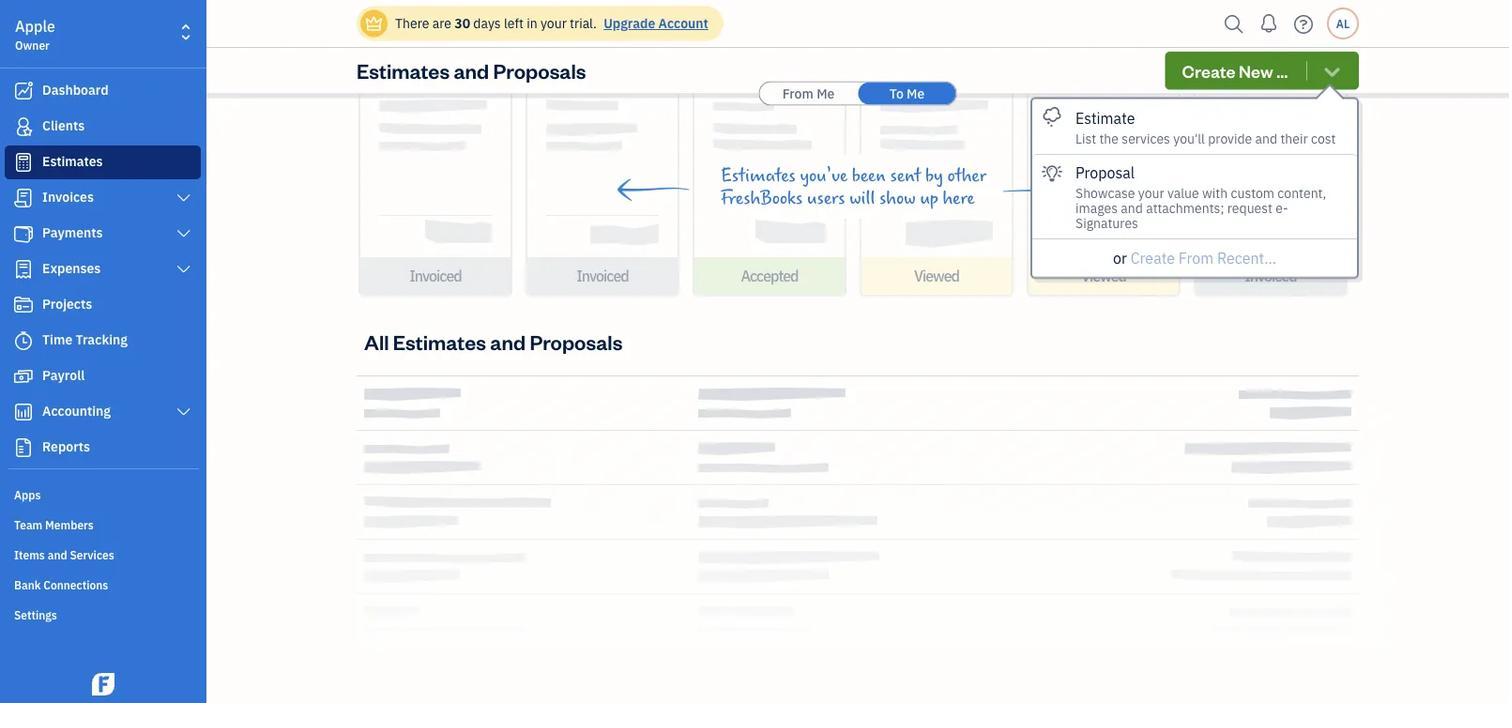 Task type: describe. For each thing, give the bounding box(es) containing it.
services
[[70, 547, 114, 562]]

left
[[504, 15, 524, 32]]

apps
[[14, 487, 41, 502]]

showcase
[[1076, 184, 1136, 202]]

all
[[364, 328, 389, 355]]

settings
[[14, 607, 57, 622]]

estimates for estimates you've been sent by other freshbooks users will show up here
[[721, 165, 796, 186]]

dashboard
[[42, 81, 109, 99]]

upgrade
[[604, 15, 656, 32]]

money image
[[12, 367, 35, 386]]

chevron large down image for accounting
[[175, 405, 192, 420]]

from me
[[783, 84, 835, 102]]

estimates right all
[[393, 328, 486, 355]]

estimates you've been sent by other freshbooks users will show up here
[[721, 165, 987, 208]]

apple
[[15, 16, 55, 36]]

to me
[[890, 84, 925, 102]]

estimates for estimates and proposals
[[357, 57, 450, 84]]

days
[[473, 15, 501, 32]]

create new … button
[[1166, 52, 1359, 90]]

me for to me
[[907, 84, 925, 102]]

main element
[[0, 0, 253, 703]]

to
[[890, 84, 904, 102]]

up
[[920, 188, 939, 208]]

client image
[[12, 117, 35, 136]]

items
[[14, 547, 45, 562]]

in
[[527, 15, 538, 32]]

dashboard image
[[12, 82, 35, 100]]

payment image
[[12, 224, 35, 243]]

estimate list the services you'll provide and their cost
[[1076, 108, 1336, 147]]

members
[[45, 517, 94, 532]]

reports link
[[5, 431, 201, 465]]

and inside proposal showcase your value with custom content, images and attachments; request e- signatures
[[1121, 199, 1143, 217]]

timer image
[[12, 331, 35, 350]]

items and services link
[[5, 540, 201, 568]]

create
[[1183, 60, 1236, 82]]

payroll link
[[5, 360, 201, 393]]

expenses
[[42, 260, 101, 277]]

bank
[[14, 577, 41, 592]]

updated
[[444, 36, 525, 63]]

bank connections
[[14, 577, 108, 592]]

payments link
[[5, 217, 201, 251]]

apps link
[[5, 480, 201, 508]]

estimates and proposals
[[357, 57, 586, 84]]

al button
[[1327, 8, 1359, 39]]

invoice image
[[12, 189, 35, 207]]

here
[[943, 188, 975, 208]]

bank connections link
[[5, 570, 201, 598]]

and inside main element
[[48, 547, 67, 562]]

3 invoiced from the left
[[1245, 266, 1297, 286]]

from
[[783, 84, 814, 102]]

team members
[[14, 517, 94, 532]]

chevrondown image
[[1322, 61, 1343, 80]]

cost
[[1311, 130, 1336, 147]]

0 vertical spatial proposals
[[493, 57, 586, 84]]

chevron large down image for expenses
[[175, 262, 192, 277]]

freshbooks
[[721, 188, 803, 208]]

payments
[[42, 224, 103, 241]]

projects
[[42, 295, 92, 313]]

your inside proposal showcase your value with custom content, images and attachments; request e- signatures
[[1139, 184, 1165, 202]]

clients link
[[5, 110, 201, 144]]

there are 30 days left in your trial. upgrade account
[[395, 15, 709, 32]]

other
[[948, 165, 987, 186]]

1 invoiced from the left
[[410, 266, 462, 286]]

or
[[1113, 248, 1127, 268]]

will
[[850, 188, 875, 208]]

custom
[[1231, 184, 1275, 202]]

new
[[1239, 60, 1274, 82]]

settings link
[[5, 600, 201, 628]]

reports
[[42, 438, 90, 455]]

create new …
[[1183, 60, 1288, 82]]

estimates for estimates
[[42, 153, 103, 170]]

report image
[[12, 438, 35, 457]]

estimates link
[[5, 146, 201, 179]]

apple owner
[[15, 16, 55, 53]]



Task type: locate. For each thing, give the bounding box(es) containing it.
estimates up invoices
[[42, 153, 103, 170]]

1 horizontal spatial invoiced
[[577, 266, 629, 286]]

viewed down signatures
[[1081, 266, 1127, 286]]

clients
[[42, 117, 85, 134]]

me
[[817, 84, 835, 102], [907, 84, 925, 102]]

me right from
[[817, 84, 835, 102]]

1 vertical spatial proposals
[[530, 328, 623, 355]]

chevron large down image up reports link
[[175, 405, 192, 420]]

invoiced
[[410, 266, 462, 286], [577, 266, 629, 286], [1245, 266, 1297, 286]]

invoices link
[[5, 181, 201, 215]]

expenses link
[[5, 253, 201, 286]]

account
[[659, 15, 709, 32]]

1 vertical spatial your
[[1139, 184, 1165, 202]]

chevron large down image for invoices
[[175, 191, 192, 206]]

with
[[1203, 184, 1228, 202]]

are
[[433, 15, 452, 32]]

value
[[1168, 184, 1200, 202]]

3 chevron large down image from the top
[[175, 405, 192, 420]]

attachments;
[[1146, 199, 1225, 217]]

chevron large down image down chevron large down image
[[175, 262, 192, 277]]

estimates inside main element
[[42, 153, 103, 170]]

accounting link
[[5, 395, 201, 429]]

provide
[[1208, 130, 1253, 147]]

by
[[926, 165, 943, 186]]

you'll
[[1174, 130, 1205, 147]]

their
[[1281, 130, 1308, 147]]

owner
[[15, 38, 50, 53]]

users
[[807, 188, 845, 208]]

search image
[[1220, 10, 1250, 38]]

your
[[541, 15, 567, 32], [1139, 184, 1165, 202]]

been
[[852, 165, 886, 186]]

1 me from the left
[[817, 84, 835, 102]]

services
[[1122, 130, 1171, 147]]

estimates up freshbooks
[[721, 165, 796, 186]]

chevron large down image up chevron large down image
[[175, 191, 192, 206]]

me for from me
[[817, 84, 835, 102]]

0 vertical spatial chevron large down image
[[175, 191, 192, 206]]

your left 'value'
[[1139, 184, 1165, 202]]

proposals
[[493, 57, 586, 84], [530, 328, 623, 355]]

projects link
[[5, 288, 201, 322]]

tracking
[[76, 331, 128, 348]]

0 horizontal spatial invoiced
[[410, 266, 462, 286]]

accounting
[[42, 402, 111, 420]]

freshbooks image
[[88, 673, 118, 696]]

go to help image
[[1289, 10, 1319, 38]]

dashboard link
[[5, 74, 201, 108]]

there
[[395, 15, 429, 32]]

e-
[[1276, 199, 1289, 217]]

team
[[14, 517, 42, 532]]

the
[[1100, 130, 1119, 147]]

team members link
[[5, 510, 201, 538]]

trial.
[[570, 15, 597, 32]]

expense image
[[12, 260, 35, 279]]

30
[[455, 15, 470, 32]]

0 horizontal spatial me
[[817, 84, 835, 102]]

accepted
[[741, 266, 799, 286]]

upgrade account link
[[600, 15, 709, 32]]

from me link
[[760, 82, 858, 105]]

all estimates and proposals
[[364, 328, 623, 355]]

you've
[[800, 165, 848, 186]]

recently
[[357, 36, 440, 63]]

chevron large down image inside "expenses" link
[[175, 262, 192, 277]]

project image
[[12, 296, 35, 315]]

viewed down up
[[914, 266, 960, 286]]

sent
[[890, 165, 921, 186]]

1 horizontal spatial me
[[907, 84, 925, 102]]

recently updated
[[357, 36, 525, 63]]

chevron large down image inside accounting link
[[175, 405, 192, 420]]

invoices
[[42, 188, 94, 206]]

2 viewed from the left
[[1081, 266, 1127, 286]]

estimates inside estimates you've been sent by other freshbooks users will show up here
[[721, 165, 796, 186]]

chart image
[[12, 403, 35, 422]]

payroll
[[42, 367, 85, 384]]

…
[[1277, 60, 1288, 82]]

crown image
[[364, 14, 384, 33]]

estimates
[[357, 57, 450, 84], [42, 153, 103, 170], [721, 165, 796, 186], [393, 328, 486, 355]]

and inside estimate list the services you'll provide and their cost
[[1256, 130, 1278, 147]]

2 horizontal spatial invoiced
[[1245, 266, 1297, 286]]

al
[[1337, 16, 1350, 31]]

0 vertical spatial your
[[541, 15, 567, 32]]

1 viewed from the left
[[914, 266, 960, 286]]

0 horizontal spatial viewed
[[914, 266, 960, 286]]

0 horizontal spatial your
[[541, 15, 567, 32]]

time
[[42, 331, 73, 348]]

and
[[454, 57, 489, 84], [1256, 130, 1278, 147], [1121, 199, 1143, 217], [490, 328, 526, 355], [48, 547, 67, 562]]

estimate image
[[12, 153, 35, 172]]

1 vertical spatial chevron large down image
[[175, 262, 192, 277]]

chevron large down image
[[175, 191, 192, 206], [175, 262, 192, 277], [175, 405, 192, 420]]

proposal showcase your value with custom content, images and attachments; request e- signatures
[[1076, 163, 1327, 232]]

chevron large down image
[[175, 226, 192, 241]]

content,
[[1278, 184, 1327, 202]]

2 vertical spatial chevron large down image
[[175, 405, 192, 420]]

viewed
[[914, 266, 960, 286], [1081, 266, 1127, 286]]

time tracking link
[[5, 324, 201, 358]]

1 horizontal spatial viewed
[[1081, 266, 1127, 286]]

images
[[1076, 199, 1118, 217]]

signatures
[[1076, 215, 1139, 232]]

items and services
[[14, 547, 114, 562]]

2 me from the left
[[907, 84, 925, 102]]

list
[[1076, 130, 1097, 147]]

me right the to
[[907, 84, 925, 102]]

2 invoiced from the left
[[577, 266, 629, 286]]

1 horizontal spatial your
[[1139, 184, 1165, 202]]

1 chevron large down image from the top
[[175, 191, 192, 206]]

your right the in
[[541, 15, 567, 32]]

estimates down there
[[357, 57, 450, 84]]

request
[[1228, 199, 1273, 217]]

notifications image
[[1254, 5, 1284, 42]]

me inside 'link'
[[817, 84, 835, 102]]

proposal
[[1076, 163, 1135, 183]]

time tracking
[[42, 331, 128, 348]]

connections
[[43, 577, 108, 592]]

show
[[880, 188, 916, 208]]

2 chevron large down image from the top
[[175, 262, 192, 277]]



Task type: vqa. For each thing, say whether or not it's contained in the screenshot.
Add Team Member button
no



